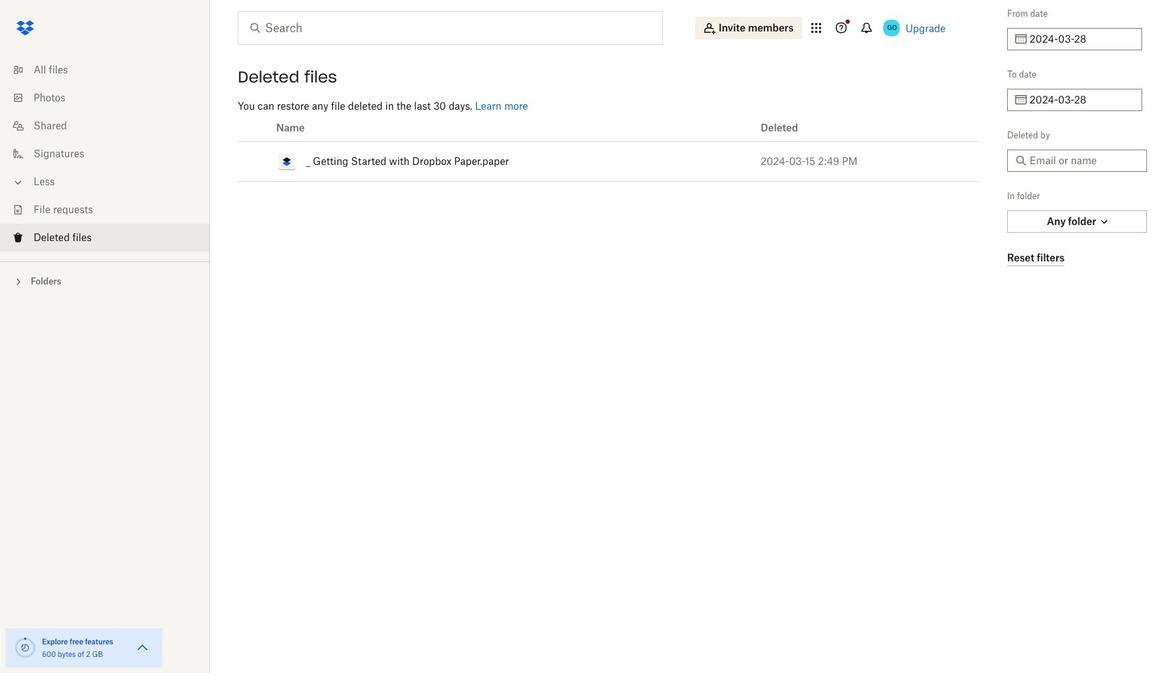 Task type: locate. For each thing, give the bounding box(es) containing it.
select this row column header
[[238, 115, 273, 142]]

cell
[[238, 142, 273, 182]]

None text field
[[1030, 92, 1134, 108]]

1 column header from the left
[[273, 115, 750, 142]]

None text field
[[1030, 31, 1134, 47]]

column header
[[273, 115, 750, 142], [750, 115, 980, 142]]

list
[[0, 48, 210, 262]]

list item
[[0, 224, 210, 252]]

row
[[238, 115, 980, 142]]

table
[[238, 115, 980, 182]]

quota usage progress bar
[[14, 637, 36, 660]]

2 column header from the left
[[750, 115, 980, 142]]



Task type: vqa. For each thing, say whether or not it's contained in the screenshot.
by inside the the Name 02-Wave_DM-4K.png, Modified 12/5/2023 2:19 pm, Folder dev-build (1), Element
no



Task type: describe. For each thing, give the bounding box(es) containing it.
quota usage image
[[14, 637, 36, 660]]

restore _ getting started with dropbox paper.paper row
[[238, 142, 980, 182]]

dropbox image
[[11, 14, 39, 42]]

Email or name text field
[[1030, 153, 1139, 169]]

Search in folder "Dropbox" text field
[[265, 20, 634, 36]]

less image
[[11, 176, 25, 190]]



